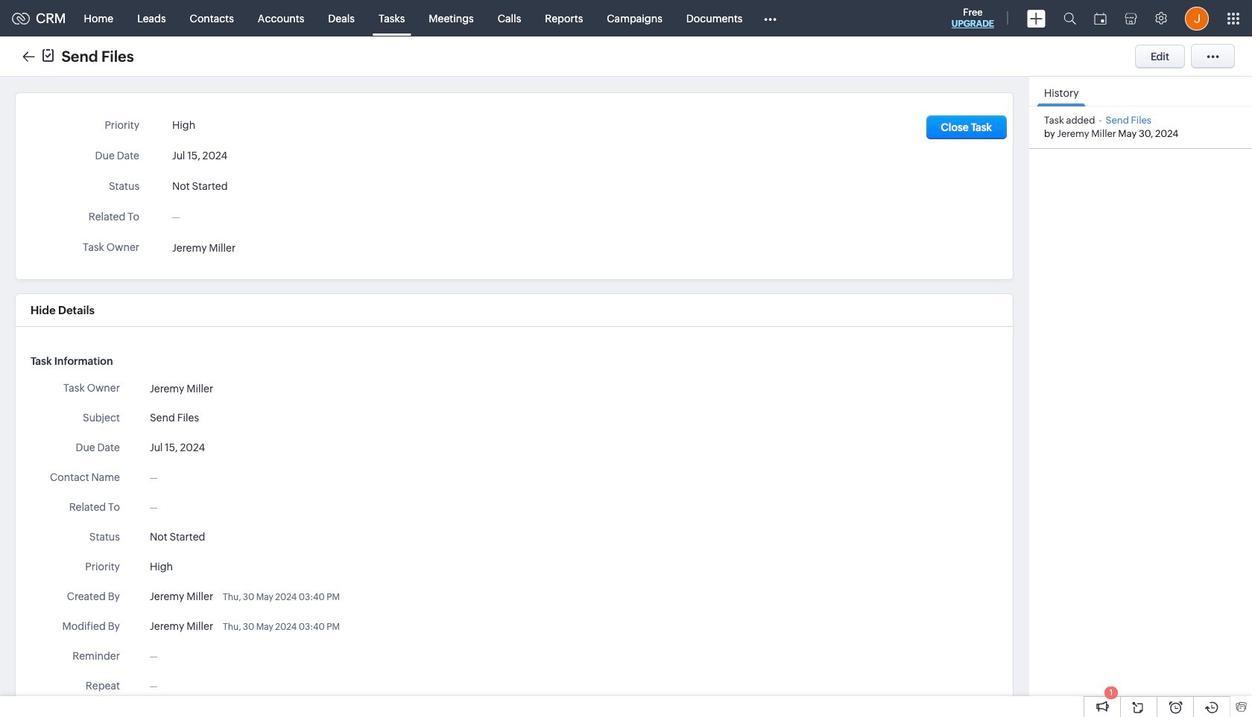 Task type: describe. For each thing, give the bounding box(es) containing it.
create menu element
[[1018, 0, 1055, 36]]

create menu image
[[1027, 9, 1046, 27]]

logo image
[[12, 12, 30, 24]]

search image
[[1064, 12, 1076, 25]]

profile element
[[1176, 0, 1218, 36]]



Task type: vqa. For each thing, say whether or not it's contained in the screenshot.
the Create Menu image
yes



Task type: locate. For each thing, give the bounding box(es) containing it.
profile image
[[1185, 6, 1209, 30]]

Other Modules field
[[755, 6, 787, 30]]

calendar image
[[1094, 12, 1107, 24]]

search element
[[1055, 0, 1085, 37]]



